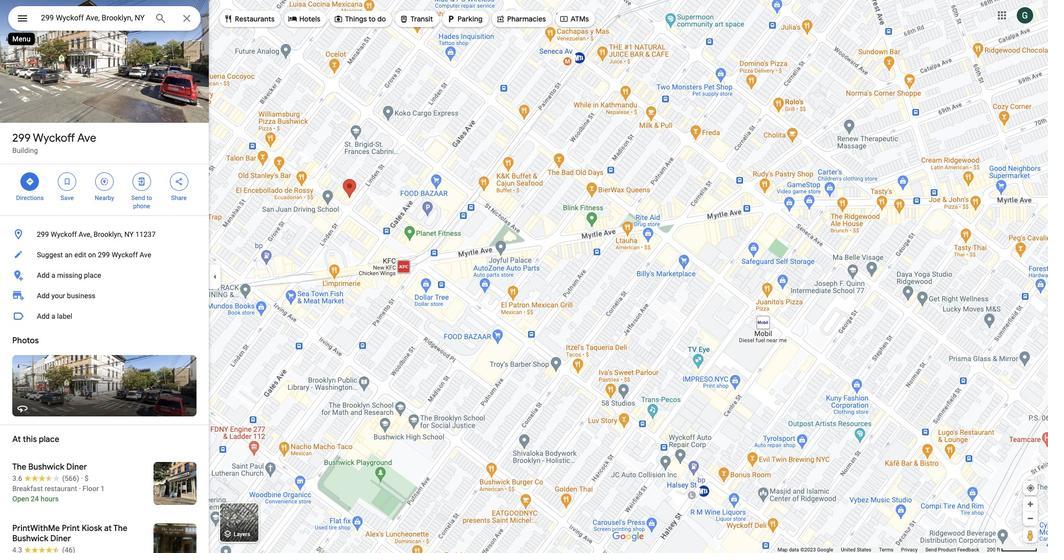 Task type: describe. For each thing, give the bounding box(es) containing it.
 restaurants
[[224, 13, 275, 25]]

send to phone
[[131, 195, 152, 210]]

add your business link
[[0, 286, 209, 306]]

google
[[818, 547, 834, 553]]

collapse side panel image
[[209, 271, 221, 282]]

1 horizontal spatial ·
[[81, 475, 83, 483]]


[[137, 176, 146, 187]]


[[560, 13, 569, 25]]

wyckoff for ave,
[[51, 230, 77, 239]]

 things to do
[[334, 13, 386, 25]]


[[496, 13, 505, 25]]

kiosk
[[82, 524, 102, 534]]


[[63, 176, 72, 187]]

footer inside google maps element
[[778, 547, 988, 554]]

united
[[842, 547, 856, 553]]

add a label button
[[0, 306, 209, 327]]

send product feedback
[[926, 547, 980, 553]]

send for send product feedback
[[926, 547, 937, 553]]

phone
[[133, 203, 150, 210]]


[[288, 13, 297, 25]]

 transit
[[400, 13, 433, 25]]

atms
[[571, 14, 589, 24]]

united states button
[[842, 547, 872, 554]]

to inside send to phone
[[147, 195, 152, 202]]

open
[[12, 495, 29, 503]]

add for add a missing place
[[37, 271, 50, 280]]

 search field
[[8, 6, 201, 33]]


[[16, 11, 29, 26]]

suggest an edit on 299 wyckoff ave button
[[0, 245, 209, 265]]

things
[[345, 14, 367, 24]]

edit
[[74, 251, 86, 259]]

 parking
[[447, 13, 483, 25]]

layers
[[234, 532, 250, 538]]

suggest an edit on 299 wyckoff ave
[[37, 251, 151, 259]]

add for add a label
[[37, 312, 50, 321]]

hotels
[[299, 14, 321, 24]]

share
[[171, 195, 187, 202]]

add your business
[[37, 292, 96, 300]]

zoom in image
[[1027, 501, 1035, 509]]

data
[[790, 547, 800, 553]]

restaurant
[[45, 485, 77, 493]]

ave inside 299 wyckoff ave building
[[77, 131, 96, 145]]

product
[[939, 547, 957, 553]]

terms button
[[880, 547, 894, 554]]

google account: greg robinson  
(robinsongreg175@gmail.com) image
[[1018, 7, 1034, 23]]


[[334, 13, 343, 25]]

none field inside 299 wyckoff ave, brooklyn, ny 11237 field
[[41, 12, 146, 24]]

pharmacies
[[508, 14, 546, 24]]

ft
[[998, 547, 1001, 553]]


[[174, 176, 184, 187]]

parking
[[458, 14, 483, 24]]

save
[[61, 195, 74, 202]]

printwithme
[[12, 524, 60, 534]]

add a label
[[37, 312, 72, 321]]

map
[[778, 547, 788, 553]]

business
[[67, 292, 96, 300]]

· $
[[81, 475, 89, 483]]

add a missing place
[[37, 271, 101, 280]]

suggest
[[37, 251, 63, 259]]

printwithme print kiosk at the bushwick diner link
[[0, 516, 209, 554]]


[[224, 13, 233, 25]]

directions
[[16, 195, 44, 202]]

200
[[988, 547, 996, 553]]

diner inside the printwithme print kiosk at the bushwick diner
[[50, 534, 71, 544]]

add a missing place button
[[0, 265, 209, 286]]

 hotels
[[288, 13, 321, 25]]

bushwick inside the printwithme print kiosk at the bushwick diner
[[12, 534, 48, 544]]

zoom out image
[[1027, 515, 1035, 523]]

floor
[[83, 485, 99, 493]]

299 wyckoff ave, brooklyn, ny 11237
[[37, 230, 156, 239]]

privacy button
[[902, 547, 918, 554]]

privacy
[[902, 547, 918, 553]]

3.6 stars 566 reviews image
[[12, 474, 79, 484]]


[[447, 13, 456, 25]]

©2023
[[801, 547, 816, 553]]

this
[[23, 435, 37, 445]]

11237
[[136, 230, 156, 239]]

 button
[[8, 6, 37, 33]]

299 wyckoff ave, brooklyn, ny 11237 button
[[0, 224, 209, 245]]

map data ©2023 google
[[778, 547, 834, 553]]

building
[[12, 146, 38, 155]]

299 Wyckoff Ave, Brooklyn, NY 11237 field
[[8, 6, 201, 31]]



Task type: locate. For each thing, give the bounding box(es) containing it.
add left your
[[37, 292, 50, 300]]

ny
[[124, 230, 134, 239]]

299 for ave,
[[37, 230, 49, 239]]

1 horizontal spatial send
[[926, 547, 937, 553]]

0 horizontal spatial place
[[39, 435, 59, 445]]

200 ft button
[[988, 547, 1038, 553]]

the right the "at"
[[113, 524, 128, 534]]

299 wyckoff ave building
[[12, 131, 96, 155]]


[[100, 176, 109, 187]]

do
[[378, 14, 386, 24]]

1 vertical spatial wyckoff
[[51, 230, 77, 239]]

missing
[[57, 271, 82, 280]]

add left label
[[37, 312, 50, 321]]

show street view coverage image
[[1024, 528, 1039, 543]]

bushwick up 3.6 stars 566 reviews image
[[28, 462, 64, 473]]

0 vertical spatial wyckoff
[[33, 131, 75, 145]]

299
[[12, 131, 31, 145], [37, 230, 49, 239], [98, 251, 110, 259]]

the up 3.6
[[12, 462, 26, 473]]

at
[[12, 435, 21, 445]]

place right this
[[39, 435, 59, 445]]

0 horizontal spatial ave
[[77, 131, 96, 145]]

your
[[51, 292, 65, 300]]

wyckoff for ave
[[33, 131, 75, 145]]

add inside add your business link
[[37, 292, 50, 300]]

2 a from the top
[[51, 312, 55, 321]]

hours
[[41, 495, 59, 503]]

1 horizontal spatial 299
[[37, 230, 49, 239]]

1 horizontal spatial ave
[[140, 251, 151, 259]]

1 vertical spatial 299
[[37, 230, 49, 239]]

0 vertical spatial a
[[51, 271, 55, 280]]


[[400, 13, 409, 25]]

1
[[101, 485, 105, 493]]

2 vertical spatial add
[[37, 312, 50, 321]]

2 add from the top
[[37, 292, 50, 300]]

send inside send product feedback button
[[926, 547, 937, 553]]

the bushwick diner
[[12, 462, 87, 473]]

a left label
[[51, 312, 55, 321]]

add inside add a missing place button
[[37, 271, 50, 280]]

0 vertical spatial diner
[[66, 462, 87, 473]]

an
[[65, 251, 73, 259]]

a left the missing
[[51, 271, 55, 280]]

 atms
[[560, 13, 589, 25]]

add
[[37, 271, 50, 280], [37, 292, 50, 300], [37, 312, 50, 321]]

bushwick
[[28, 462, 64, 473], [12, 534, 48, 544]]

united states
[[842, 547, 872, 553]]

wyckoff up an
[[51, 230, 77, 239]]

brooklyn,
[[94, 230, 123, 239]]

google maps element
[[0, 0, 1049, 554]]

None field
[[41, 12, 146, 24]]

send product feedback button
[[926, 547, 980, 554]]

1 vertical spatial ave
[[140, 251, 151, 259]]

label
[[57, 312, 72, 321]]

photos
[[12, 336, 39, 346]]

to up phone
[[147, 195, 152, 202]]

wyckoff up "building"
[[33, 131, 75, 145]]

0 horizontal spatial 299
[[12, 131, 31, 145]]

send left product
[[926, 547, 937, 553]]

breakfast restaurant · floor 1 open 24 hours
[[12, 485, 105, 503]]

299 inside 299 wyckoff ave building
[[12, 131, 31, 145]]

200 ft
[[988, 547, 1001, 553]]

(566)
[[62, 475, 79, 483]]

ave,
[[79, 230, 92, 239]]

ave inside suggest an edit on 299 wyckoff ave button
[[140, 251, 151, 259]]

0 vertical spatial ·
[[81, 475, 83, 483]]

feedback
[[958, 547, 980, 553]]

add for add your business
[[37, 292, 50, 300]]

1 vertical spatial ·
[[79, 485, 81, 493]]


[[25, 176, 35, 187]]

price: inexpensive image
[[85, 475, 89, 483]]

diner up 4.3 stars 46 reviews image
[[50, 534, 71, 544]]

the inside the printwithme print kiosk at the bushwick diner
[[113, 524, 128, 534]]

299 up "building"
[[12, 131, 31, 145]]

states
[[858, 547, 872, 553]]

0 vertical spatial 299
[[12, 131, 31, 145]]

·
[[81, 475, 83, 483], [79, 485, 81, 493]]

· left $
[[81, 475, 83, 483]]

nearby
[[95, 195, 114, 202]]

diner up (566)
[[66, 462, 87, 473]]

1 vertical spatial to
[[147, 195, 152, 202]]

0 horizontal spatial the
[[12, 462, 26, 473]]

0 horizontal spatial to
[[147, 195, 152, 202]]

terms
[[880, 547, 894, 553]]

· inside breakfast restaurant · floor 1 open 24 hours
[[79, 485, 81, 493]]

0 vertical spatial bushwick
[[28, 462, 64, 473]]

299 wyckoff ave main content
[[0, 0, 209, 554]]

0 vertical spatial place
[[84, 271, 101, 280]]

ave
[[77, 131, 96, 145], [140, 251, 151, 259]]

1 vertical spatial place
[[39, 435, 59, 445]]

299 up suggest
[[37, 230, 49, 239]]

0 vertical spatial send
[[131, 195, 145, 202]]

show your location image
[[1027, 484, 1036, 493]]

299 right "on"
[[98, 251, 110, 259]]

at this place
[[12, 435, 59, 445]]

· left floor
[[79, 485, 81, 493]]

1 horizontal spatial the
[[113, 524, 128, 534]]

4.3 stars 46 reviews image
[[12, 545, 75, 554]]

1 vertical spatial add
[[37, 292, 50, 300]]

to left do
[[369, 14, 376, 24]]

at
[[104, 524, 112, 534]]

299 inside suggest an edit on 299 wyckoff ave button
[[98, 251, 110, 259]]

0 vertical spatial to
[[369, 14, 376, 24]]

footer
[[778, 547, 988, 554]]

2 vertical spatial 299
[[98, 251, 110, 259]]

3.6
[[12, 475, 22, 483]]

a inside add a label "button"
[[51, 312, 55, 321]]

3 add from the top
[[37, 312, 50, 321]]

send up phone
[[131, 195, 145, 202]]

1 vertical spatial send
[[926, 547, 937, 553]]

send for send to phone
[[131, 195, 145, 202]]

on
[[88, 251, 96, 259]]

a inside add a missing place button
[[51, 271, 55, 280]]

place
[[84, 271, 101, 280], [39, 435, 59, 445]]

restaurants
[[235, 14, 275, 24]]

wyckoff
[[33, 131, 75, 145], [51, 230, 77, 239], [112, 251, 138, 259]]

footer containing map data ©2023 google
[[778, 547, 988, 554]]

2 horizontal spatial 299
[[98, 251, 110, 259]]

actions for 299 wyckoff ave region
[[0, 164, 209, 216]]

0 vertical spatial add
[[37, 271, 50, 280]]

1 vertical spatial bushwick
[[12, 534, 48, 544]]

24
[[31, 495, 39, 503]]

add down suggest
[[37, 271, 50, 280]]

 pharmacies
[[496, 13, 546, 25]]

wyckoff down ny
[[112, 251, 138, 259]]

to
[[369, 14, 376, 24], [147, 195, 152, 202]]

1 vertical spatial the
[[113, 524, 128, 534]]

299 for ave
[[12, 131, 31, 145]]

1 horizontal spatial to
[[369, 14, 376, 24]]

0 vertical spatial ave
[[77, 131, 96, 145]]

transit
[[411, 14, 433, 24]]

2 vertical spatial wyckoff
[[112, 251, 138, 259]]

wyckoff inside 299 wyckoff ave building
[[33, 131, 75, 145]]

1 a from the top
[[51, 271, 55, 280]]

1 add from the top
[[37, 271, 50, 280]]

place inside button
[[84, 271, 101, 280]]

place down "on"
[[84, 271, 101, 280]]

the
[[12, 462, 26, 473], [113, 524, 128, 534]]

299 inside 299 wyckoff ave, brooklyn, ny 11237 button
[[37, 230, 49, 239]]

add inside add a label "button"
[[37, 312, 50, 321]]

a for label
[[51, 312, 55, 321]]

send
[[131, 195, 145, 202], [926, 547, 937, 553]]

a for missing
[[51, 271, 55, 280]]

breakfast
[[12, 485, 43, 493]]

0 vertical spatial the
[[12, 462, 26, 473]]

print
[[62, 524, 80, 534]]

0 horizontal spatial ·
[[79, 485, 81, 493]]

1 vertical spatial a
[[51, 312, 55, 321]]

send inside send to phone
[[131, 195, 145, 202]]

printwithme print kiosk at the bushwick diner
[[12, 524, 128, 544]]

bushwick up 4.3 stars 46 reviews image
[[12, 534, 48, 544]]

$
[[85, 475, 89, 483]]

1 horizontal spatial place
[[84, 271, 101, 280]]

1 vertical spatial diner
[[50, 534, 71, 544]]

to inside " things to do"
[[369, 14, 376, 24]]

0 horizontal spatial send
[[131, 195, 145, 202]]



Task type: vqa. For each thing, say whether or not it's contained in the screenshot.
the top the Add
yes



